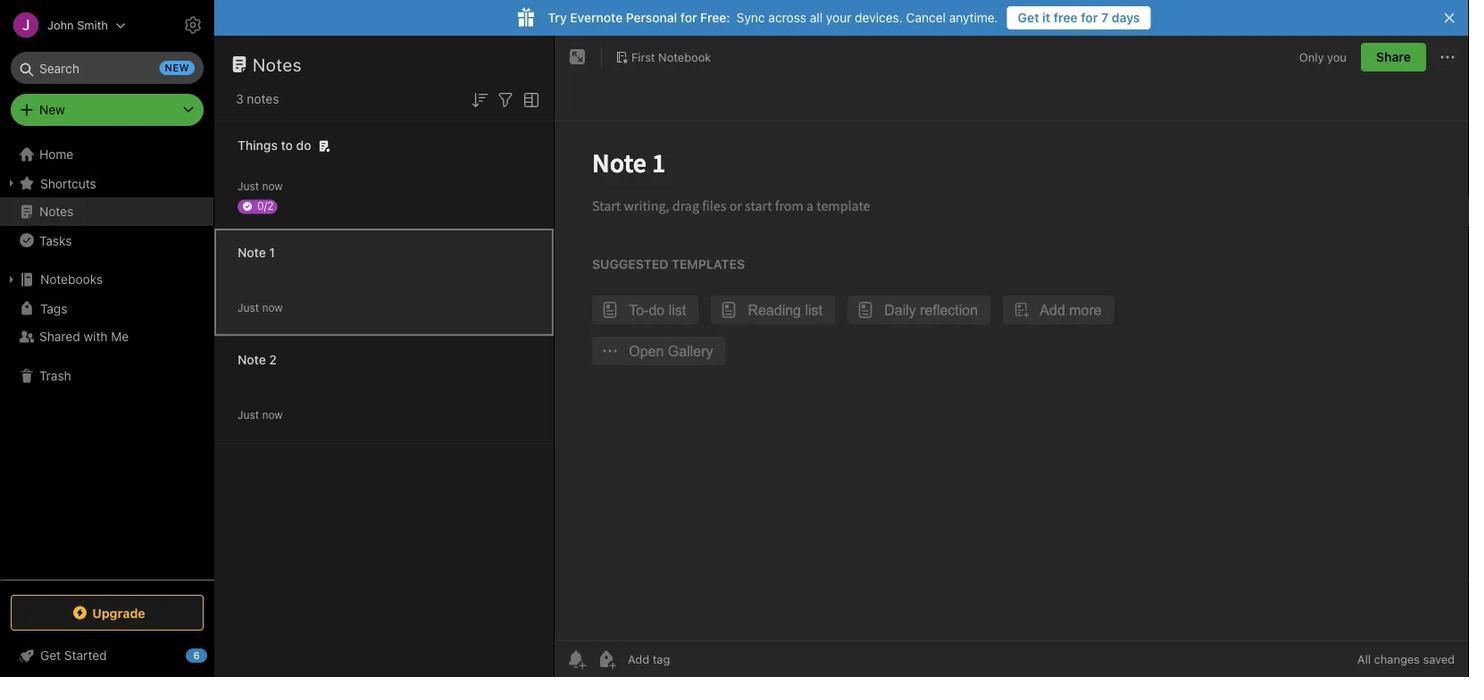 Task type: vqa. For each thing, say whether or not it's contained in the screenshot.
16 FIELD
no



Task type: locate. For each thing, give the bounding box(es) containing it.
1
[[269, 245, 275, 260]]

just for note 2
[[238, 409, 259, 421]]

note for note 1
[[238, 245, 266, 260]]

0 horizontal spatial notes
[[39, 204, 73, 219]]

tree containing home
[[0, 140, 214, 579]]

3 notes
[[236, 92, 279, 106]]

2 just now from the top
[[238, 301, 283, 314]]

2 for from the left
[[1081, 10, 1098, 25]]

Note Editor text field
[[555, 121, 1469, 640]]

smith
[[77, 18, 108, 32]]

notes
[[253, 54, 302, 75], [39, 204, 73, 219]]

just up the 0/2
[[238, 180, 259, 192]]

try evernote personal for free: sync across all your devices. cancel anytime.
[[548, 10, 998, 25]]

note left 2
[[238, 352, 266, 367]]

note 2
[[238, 352, 277, 367]]

tooltip
[[431, 47, 528, 82]]

more actions image
[[1437, 46, 1459, 68]]

shared
[[39, 329, 80, 344]]

note window element
[[555, 36, 1469, 677]]

for left 7
[[1081, 10, 1098, 25]]

share
[[1376, 50, 1411, 64]]

all
[[810, 10, 823, 25]]

now up the 0/2
[[262, 180, 283, 192]]

2 note from the top
[[238, 352, 266, 367]]

2 vertical spatial now
[[262, 409, 283, 421]]

free:
[[700, 10, 730, 25]]

personal
[[626, 10, 677, 25]]

get
[[1018, 10, 1039, 25], [40, 648, 61, 663]]

me
[[111, 329, 129, 344]]

your
[[826, 10, 852, 25]]

3 just now from the top
[[238, 409, 283, 421]]

3 now from the top
[[262, 409, 283, 421]]

first
[[631, 50, 655, 64]]

just up note 2
[[238, 301, 259, 314]]

started
[[64, 648, 107, 663]]

for inside button
[[1081, 10, 1098, 25]]

across
[[768, 10, 807, 25]]

notebook
[[658, 50, 711, 64]]

try
[[548, 10, 567, 25]]

just now
[[238, 180, 283, 192], [238, 301, 283, 314], [238, 409, 283, 421]]

2 vertical spatial just now
[[238, 409, 283, 421]]

new button
[[11, 94, 204, 126]]

days
[[1112, 10, 1140, 25]]

2 vertical spatial just
[[238, 409, 259, 421]]

anytime.
[[949, 10, 998, 25]]

notes up notes
[[253, 54, 302, 75]]

just
[[238, 180, 259, 192], [238, 301, 259, 314], [238, 409, 259, 421]]

for
[[681, 10, 697, 25], [1081, 10, 1098, 25]]

0 vertical spatial just
[[238, 180, 259, 192]]

now
[[262, 180, 283, 192], [262, 301, 283, 314], [262, 409, 283, 421]]

for left free:
[[681, 10, 697, 25]]

devices.
[[855, 10, 903, 25]]

get inside button
[[1018, 10, 1039, 25]]

tree
[[0, 140, 214, 579]]

shared with me link
[[0, 322, 213, 351]]

1 vertical spatial just
[[238, 301, 259, 314]]

expand notebooks image
[[4, 272, 19, 287]]

Add filters field
[[495, 88, 516, 111]]

with
[[84, 329, 108, 344]]

Account field
[[0, 7, 126, 43]]

get left the 'started'
[[40, 648, 61, 663]]

new
[[165, 62, 189, 74]]

now for 2
[[262, 409, 283, 421]]

all changes saved
[[1358, 652, 1455, 666]]

notes link
[[0, 197, 213, 226]]

2 now from the top
[[262, 301, 283, 314]]

0 vertical spatial get
[[1018, 10, 1039, 25]]

3 just from the top
[[238, 409, 259, 421]]

evernote
[[570, 10, 623, 25]]

just now for 1
[[238, 301, 283, 314]]

1 vertical spatial now
[[262, 301, 283, 314]]

share button
[[1361, 43, 1426, 71]]

first notebook
[[631, 50, 711, 64]]

note
[[238, 245, 266, 260], [238, 352, 266, 367]]

just down note 2
[[238, 409, 259, 421]]

settings image
[[182, 14, 204, 36]]

trash link
[[0, 362, 213, 390]]

More actions field
[[1437, 43, 1459, 71]]

0/2
[[257, 200, 274, 212]]

1 just from the top
[[238, 180, 259, 192]]

1 vertical spatial just now
[[238, 301, 283, 314]]

tags
[[40, 301, 67, 316]]

home
[[39, 147, 73, 162]]

now down 2
[[262, 409, 283, 421]]

get inside "help and learning task checklist" 'field'
[[40, 648, 61, 663]]

1 vertical spatial note
[[238, 352, 266, 367]]

new
[[39, 102, 65, 117]]

notes up tasks
[[39, 204, 73, 219]]

1 horizontal spatial notes
[[253, 54, 302, 75]]

just now down note 2
[[238, 409, 283, 421]]

john
[[47, 18, 74, 32]]

note left '1'
[[238, 245, 266, 260]]

0 vertical spatial now
[[262, 180, 283, 192]]

1 horizontal spatial for
[[1081, 10, 1098, 25]]

now for 1
[[262, 301, 283, 314]]

now up 2
[[262, 301, 283, 314]]

tasks
[[39, 233, 72, 248]]

1 for from the left
[[681, 10, 697, 25]]

1 vertical spatial get
[[40, 648, 61, 663]]

get it free for 7 days button
[[1007, 6, 1151, 29]]

it
[[1042, 10, 1051, 25]]

1 vertical spatial notes
[[39, 204, 73, 219]]

1 note from the top
[[238, 245, 266, 260]]

0 horizontal spatial for
[[681, 10, 697, 25]]

just now for 2
[[238, 409, 283, 421]]

for for free:
[[681, 10, 697, 25]]

2 just from the top
[[238, 301, 259, 314]]

trash
[[39, 368, 71, 383]]

get left it
[[1018, 10, 1039, 25]]

just now up note 2
[[238, 301, 283, 314]]

get started
[[40, 648, 107, 663]]

things
[[238, 138, 278, 153]]

0 vertical spatial just now
[[238, 180, 283, 192]]

1 horizontal spatial get
[[1018, 10, 1039, 25]]

notes inside "link"
[[39, 204, 73, 219]]

0 vertical spatial notes
[[253, 54, 302, 75]]

just now up the 0/2
[[238, 180, 283, 192]]

0 vertical spatial note
[[238, 245, 266, 260]]

0 horizontal spatial get
[[40, 648, 61, 663]]



Task type: describe. For each thing, give the bounding box(es) containing it.
shared with me
[[39, 329, 129, 344]]

shortcuts button
[[0, 169, 213, 197]]

first notebook button
[[609, 45, 718, 70]]

upgrade
[[92, 605, 145, 620]]

notes
[[247, 92, 279, 106]]

note 1
[[238, 245, 275, 260]]

all
[[1358, 652, 1371, 666]]

6
[[193, 650, 200, 661]]

Help and Learning task checklist field
[[0, 641, 214, 670]]

get for get it free for 7 days
[[1018, 10, 1039, 25]]

note for note 2
[[238, 352, 266, 367]]

john smith
[[47, 18, 108, 32]]

tasks button
[[0, 226, 213, 255]]

expand note image
[[567, 46, 589, 68]]

7
[[1101, 10, 1109, 25]]

Add tag field
[[626, 652, 760, 667]]

sync
[[737, 10, 765, 25]]

click to collapse image
[[208, 644, 221, 665]]

you
[[1327, 50, 1347, 64]]

do
[[296, 138, 311, 153]]

get it free for 7 days
[[1018, 10, 1140, 25]]

View options field
[[516, 88, 542, 111]]

for for 7
[[1081, 10, 1098, 25]]

just for note 1
[[238, 301, 259, 314]]

cancel
[[906, 10, 946, 25]]

tags button
[[0, 294, 213, 322]]

only
[[1299, 50, 1324, 64]]

add tag image
[[596, 648, 617, 670]]

Sort options field
[[469, 88, 490, 111]]

3
[[236, 92, 244, 106]]

new search field
[[23, 52, 195, 84]]

notebooks link
[[0, 265, 213, 294]]

changes
[[1374, 652, 1420, 666]]

notebooks
[[40, 272, 103, 287]]

get for get started
[[40, 648, 61, 663]]

free
[[1054, 10, 1078, 25]]

1 now from the top
[[262, 180, 283, 192]]

home link
[[0, 140, 214, 169]]

things to do
[[238, 138, 311, 153]]

shortcuts
[[40, 176, 96, 190]]

Search text field
[[23, 52, 191, 84]]

2
[[269, 352, 277, 367]]

add filters image
[[495, 89, 516, 111]]

to
[[281, 138, 293, 153]]

upgrade button
[[11, 595, 204, 631]]

1 just now from the top
[[238, 180, 283, 192]]

saved
[[1423, 652, 1455, 666]]

add a reminder image
[[565, 648, 587, 670]]

only you
[[1299, 50, 1347, 64]]



